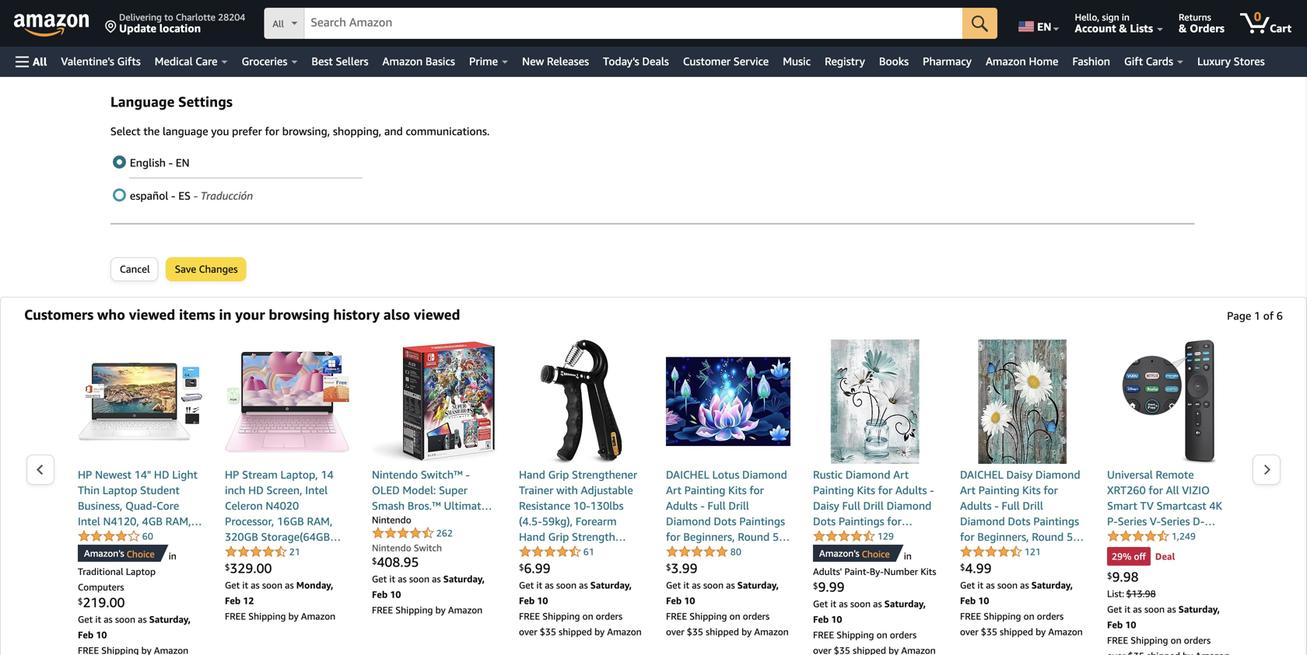 Task type: vqa. For each thing, say whether or not it's contained in the screenshot.
THE '$ 4 . 99'
yes



Task type: describe. For each thing, give the bounding box(es) containing it.
10 down $13.98
[[1126, 620, 1136, 631]]

over for 3
[[666, 627, 685, 638]]

as up c,
[[251, 580, 260, 591]]

settings
[[178, 93, 233, 110]]

shipping down '$ 4 . 99'
[[984, 612, 1021, 622]]

60 link
[[78, 530, 153, 545]]

english - en
[[130, 156, 190, 169]]

pictures for 3
[[666, 562, 705, 575]]

amazon's for 00
[[84, 549, 124, 559]]

stress
[[583, 578, 613, 591]]

as down by-
[[873, 599, 882, 610]]

- right the 'english'
[[169, 156, 173, 169]]

new releases link
[[515, 51, 596, 72]]

adults for 3
[[666, 500, 698, 513]]

crafts for 4
[[960, 593, 990, 606]]

6 inside list
[[524, 561, 532, 577]]

with inside hand grip strengthener trainer with adjustable resistance 10-130lbs (4.5-59kg), forearm hand grip strength exerciser for muscle building, injury recovery, and therapy stress relief, black
[[556, 484, 578, 497]]

monday, feb 12
[[225, 580, 333, 607]]

free shipping on orders over $35 shipped by amazon down $13.98
[[1107, 636, 1230, 656]]

new
[[522, 55, 544, 68]]

paint for 4
[[960, 547, 986, 559]]

all inside all button
[[33, 55, 47, 68]]

beginners, for 4
[[978, 531, 1029, 544]]

saturday, feb 10 down $13.98
[[1107, 605, 1220, 631]]

art right the adjustable
[[666, 484, 682, 497]]

free down list:
[[1107, 636, 1128, 647]]

saturday, for 4
[[1032, 580, 1073, 591]]

hd
[[248, 484, 264, 497]]

get down list:
[[1107, 605, 1122, 615]]

paint for 3
[[666, 547, 692, 559]]

- left es
[[171, 189, 175, 202]]

free down the '4'
[[960, 612, 981, 622]]

save
[[175, 263, 196, 275]]

resistance
[[519, 500, 571, 513]]

care
[[195, 55, 218, 68]]

strength
[[572, 531, 615, 544]]

painting down $ 3 . 99
[[666, 578, 707, 591]]

get it as soon as for 219
[[78, 615, 149, 626]]

select
[[110, 125, 141, 138]]

. for 329
[[253, 561, 256, 577]]

feb for 4
[[960, 596, 976, 607]]

español - es - traducción
[[130, 189, 253, 202]]

injury
[[565, 562, 594, 575]]

delivering
[[119, 12, 162, 23]]

diy for 3
[[731, 578, 748, 591]]

laptop,
[[281, 469, 318, 482]]

list containing 408
[[55, 340, 1252, 656]]

$ for 219
[[78, 597, 83, 607]]

daichel lotus diamond art painting kits for adults - full drill diamond dots paintings for beginners, round 5d paint with diamonds pictures gem art painting kits diy adult crafts kits 12x16inch link
[[666, 468, 791, 606]]

free shipping on orders over $35 shipped by amazon for 4
[[960, 612, 1083, 638]]

page
[[1227, 310, 1251, 322]]

cards
[[1146, 55, 1173, 68]]

hp stream laptop, 14 inch hd screen, intel celeron n4020 processor, 16gb ram, 320gb storage(64gb emmc+256gb usb), windows 11, 1-year office 365, hdmi, wi-fi, usb-c, webcam, pink, pcm
[[225, 469, 343, 622]]

with for 4
[[989, 547, 1010, 559]]

best sellers
[[312, 55, 368, 68]]

gift cards link
[[1117, 51, 1191, 72]]

. for 408
[[400, 555, 404, 571]]

language settings
[[110, 93, 233, 110]]

pharmacy link
[[916, 51, 979, 72]]

daichel lotus diamond art painting kits for adults - full drill diamond dots paintings for beginners, round 5d paint with dia image
[[666, 340, 791, 464]]

today's
[[603, 55, 639, 68]]

get it as soon as for 329
[[225, 580, 296, 591]]

& for account
[[1119, 22, 1127, 35]]

$13.98
[[1126, 589, 1156, 600]]

$ 9 . 99
[[813, 580, 845, 596]]

diamond right lotus
[[742, 469, 787, 482]]

over down list:
[[1107, 651, 1126, 656]]

shipping down $13.98
[[1131, 636, 1168, 647]]

shipping down $ 3 . 99
[[690, 612, 727, 622]]

99 for 3
[[682, 561, 698, 577]]

- inside the daichel lotus diamond art painting kits for adults - full drill diamond dots paintings for beginners, round 5d paint with diamonds pictures gem art painting kits diy adult crafts kits 12x16inch
[[701, 500, 705, 513]]

$ 4 . 99
[[960, 561, 992, 577]]

trainer
[[519, 484, 554, 497]]

diamond right daisy
[[1036, 469, 1081, 482]]

drill for 3
[[729, 500, 749, 513]]

in inside "in traditional laptop computers"
[[169, 551, 177, 562]]

10 for 408
[[390, 590, 401, 601]]

saturday, feb 10 for 408
[[372, 574, 485, 601]]

shipping down black
[[543, 612, 580, 622]]

lotus
[[712, 469, 740, 482]]

painting down '$ 4 . 99'
[[960, 578, 1001, 591]]

Save Changes submit
[[166, 258, 246, 281]]

art down 121
[[1028, 562, 1044, 575]]

1
[[1254, 310, 1261, 322]]

customers who viewed items in your browsing history also viewed
[[24, 307, 460, 323]]

deal
[[1156, 552, 1175, 563]]

1 grip from the top
[[548, 469, 569, 482]]

9 for 98
[[1112, 570, 1120, 585]]

gifts
[[117, 55, 141, 68]]

all inside search box
[[273, 18, 284, 29]]

$ 3 . 99
[[666, 561, 698, 577]]

in inside in adults' paint-by-number kits
[[904, 551, 912, 562]]

choice for 00
[[127, 549, 155, 560]]

over for 6
[[519, 627, 537, 638]]

valentine's
[[61, 55, 114, 68]]

returns
[[1179, 12, 1211, 23]]

$35 for 6
[[540, 627, 556, 638]]

free down "408"
[[372, 605, 393, 616]]

it down $13.98
[[1125, 605, 1131, 615]]

customer service
[[683, 55, 769, 68]]

soon for 219
[[115, 615, 135, 626]]

14
[[321, 469, 334, 482]]

your
[[235, 307, 265, 323]]

gem for 3
[[708, 562, 731, 575]]

fi,
[[332, 578, 343, 591]]

get for 408
[[372, 574, 387, 585]]

2 hand from the top
[[519, 531, 545, 544]]

processor,
[[225, 515, 274, 528]]

80
[[731, 547, 741, 558]]

80 link
[[666, 545, 741, 560]]

rustic diamond art painting kits for adults - daisy full drill diamond dots paintings for beginners, round 5d paint with diam image
[[813, 340, 938, 464]]

as down "deal"
[[1167, 605, 1176, 615]]

$ for 329
[[225, 563, 230, 573]]

en inside navigation navigation
[[1037, 20, 1052, 33]]

10 for 9
[[831, 615, 842, 626]]

408
[[377, 555, 400, 571]]

stores
[[1234, 55, 1265, 68]]

get it as soon as for 4
[[960, 580, 1032, 591]]

painting down lotus
[[685, 484, 726, 497]]

get for 219
[[78, 615, 93, 626]]

shipping down 95 at the left bottom of the page
[[396, 605, 433, 616]]

as down $ 408 . 95
[[398, 574, 407, 585]]

fashion
[[1073, 55, 1110, 68]]

feb for 9
[[813, 615, 829, 626]]

diamond up 80 link
[[666, 515, 711, 528]]

as down switch at the left
[[432, 574, 441, 585]]

browsing
[[269, 307, 330, 323]]

prefer
[[232, 125, 262, 138]]

(4.5-
[[519, 515, 542, 528]]

orders for 6
[[596, 612, 623, 622]]

free down "relief,"
[[519, 612, 540, 622]]

10 for 3
[[684, 596, 695, 607]]

cancel link
[[111, 258, 158, 281]]

get for 6
[[519, 580, 534, 591]]

music link
[[776, 51, 818, 72]]

hand grip strengthener trainer with adjustable resistance 10-130lbs (4.5-59kg), forearm hand grip strength exerciser for musc image
[[519, 340, 644, 464]]

10 for 219
[[96, 630, 107, 641]]

1-
[[291, 562, 301, 575]]

n4020
[[266, 500, 299, 513]]

as down '$ 4 . 99'
[[986, 580, 995, 591]]

home
[[1029, 55, 1059, 68]]

00 for 329
[[256, 561, 272, 577]]

60
[[142, 531, 153, 542]]

in left your
[[219, 307, 232, 323]]

as down injury
[[579, 580, 588, 591]]

as down $ 3 . 99
[[692, 580, 701, 591]]

121 link
[[960, 545, 1041, 560]]

$35 down $13.98
[[1128, 651, 1145, 656]]

art up 121 link on the bottom right of the page
[[960, 484, 976, 497]]

& for returns
[[1179, 22, 1187, 35]]

muscle
[[582, 547, 616, 559]]

feb down list:
[[1107, 620, 1123, 631]]

diamonds for 4
[[1013, 547, 1063, 559]]

language
[[163, 125, 208, 138]]

saturday, feb 10 for 219
[[78, 615, 191, 641]]

99 for 4
[[976, 561, 992, 577]]

shipping down the $ 9 . 99
[[837, 630, 874, 641]]

choice for 99
[[862, 549, 890, 560]]

it for 9
[[831, 599, 837, 610]]

strengthener
[[572, 469, 637, 482]]

free shipping on orders over $35 shipped by amazon for 6
[[519, 612, 642, 638]]

10 for 6
[[537, 596, 548, 607]]

for inside hand grip strengthener trainer with adjustable resistance 10-130lbs (4.5-59kg), forearm hand grip strength exerciser for muscle building, injury recovery, and therapy stress relief, black
[[565, 547, 580, 559]]

over down the $ 9 . 99
[[813, 646, 832, 656]]

recovery,
[[597, 562, 643, 575]]

as down laptop
[[138, 615, 147, 626]]

art down 80
[[734, 562, 750, 575]]

diamond up 121 link on the bottom right of the page
[[960, 515, 1005, 528]]

switch
[[414, 543, 442, 554]]

daichel for 4
[[960, 469, 1004, 482]]

0 horizontal spatial en
[[176, 156, 190, 169]]

soon for 4
[[997, 580, 1018, 591]]

browsing,
[[282, 125, 330, 138]]

1 horizontal spatial free shipping by amazon
[[372, 605, 483, 616]]

gift
[[1124, 55, 1143, 68]]

charlotte
[[176, 12, 216, 23]]

as down $ 219 . 00
[[104, 615, 113, 626]]

saturday, feb 10 for 3
[[666, 580, 779, 607]]

relief,
[[519, 593, 549, 606]]

service
[[734, 55, 769, 68]]

2 grip from the top
[[548, 531, 569, 544]]

All search field
[[264, 8, 998, 40]]

paint-
[[845, 567, 870, 578]]

best sellers link
[[305, 51, 375, 72]]

free down usb- on the bottom of page
[[225, 612, 246, 622]]

as down 80
[[726, 580, 735, 591]]

10 for 4
[[978, 596, 989, 607]]

as down building,
[[545, 580, 554, 591]]

with for 3
[[694, 547, 716, 559]]

adult for 3
[[751, 578, 778, 591]]

paintings for 3
[[739, 515, 785, 528]]

0 vertical spatial 6
[[1277, 310, 1283, 322]]

computers
[[78, 582, 124, 593]]

. for 6
[[532, 561, 535, 577]]

traducción
[[201, 189, 253, 202]]

customer
[[683, 55, 731, 68]]

saturday, down 1,249
[[1179, 605, 1220, 615]]

$ for 9
[[813, 582, 818, 592]]

$ for 408
[[372, 557, 377, 567]]

Search Amazon text field
[[305, 9, 963, 38]]

also
[[383, 307, 410, 323]]

as down the $ 9 . 99
[[839, 599, 848, 610]]

intel
[[305, 484, 328, 497]]

get it as soon as for 408
[[372, 574, 443, 585]]

luxury stores
[[1198, 55, 1265, 68]]

painting down daisy
[[979, 484, 1020, 497]]

storage(64gb
[[261, 531, 330, 544]]

get it as soon as for 3
[[666, 580, 738, 591]]

kits inside in adults' paint-by-number kits
[[921, 567, 936, 578]]

0
[[1254, 9, 1262, 24]]

dots for 4
[[1008, 515, 1031, 528]]

c,
[[250, 593, 259, 606]]

12x16inch for 3
[[720, 593, 771, 606]]

shipped for 4
[[1000, 627, 1033, 638]]

gem for 4
[[1002, 562, 1025, 575]]



Task type: locate. For each thing, give the bounding box(es) containing it.
crafts down $ 3 . 99
[[666, 593, 696, 606]]

0 vertical spatial all
[[273, 18, 284, 29]]

amazon's choice for 00
[[84, 549, 155, 560]]

130lbs
[[590, 500, 624, 513]]

1 diy from the left
[[731, 578, 748, 591]]

free shipping by amazon
[[372, 605, 483, 616], [225, 612, 336, 622]]

medical care
[[155, 55, 218, 68]]

saturday, feb 10 for 9
[[813, 599, 926, 626]]

over down 3
[[666, 627, 685, 638]]

feb down the $ 9 . 99
[[813, 615, 829, 626]]

2 dots from the left
[[1008, 515, 1031, 528]]

feb for 219
[[78, 630, 94, 641]]

free shipping by amazon down 95 at the left bottom of the page
[[372, 605, 483, 616]]

2 adult from the left
[[1045, 578, 1072, 591]]

saturday, feb 10 for 6
[[519, 580, 632, 607]]

5d inside the daichel daisy diamond art painting kits for adults - full drill diamond dots paintings for beginners, round 5d paint with diamonds pictures gem art painting kits diy adult crafts kits 12x16inch
[[1067, 531, 1081, 544]]

music
[[783, 55, 811, 68]]

1 viewed from the left
[[129, 307, 175, 323]]

diamond
[[742, 469, 787, 482], [1036, 469, 1081, 482], [666, 515, 711, 528], [960, 515, 1005, 528]]

releases
[[547, 55, 589, 68]]

gift cards
[[1124, 55, 1173, 68]]

it down $ 3 . 99
[[684, 580, 689, 591]]

saturday, feb 10
[[372, 574, 485, 601], [519, 580, 632, 607], [666, 580, 779, 607], [960, 580, 1073, 607], [813, 599, 926, 626], [1107, 605, 1220, 631], [78, 615, 191, 641]]

universal remote xrt260 for all vizio smart tv smartcast 4k p-series v-series d-series m-series xrt136 xrt140 remote replacem image
[[1107, 340, 1232, 464]]

registry
[[825, 55, 865, 68]]

2 adults from the left
[[960, 500, 992, 513]]

it for 4
[[978, 580, 984, 591]]

diamonds inside the daichel lotus diamond art painting kits for adults - full drill diamond dots paintings for beginners, round 5d paint with diamonds pictures gem art painting kits diy adult crafts kits 12x16inch
[[719, 547, 769, 559]]

get it as soon as down the $ 9 . 99
[[813, 599, 885, 610]]

12x16inch for 4
[[1014, 593, 1065, 606]]

dots inside the daichel daisy diamond art painting kits for adults - full drill diamond dots paintings for beginners, round 5d paint with diamonds pictures gem art painting kits diy adult crafts kits 12x16inch
[[1008, 515, 1031, 528]]

1 horizontal spatial beginners,
[[978, 531, 1029, 544]]

none submit inside the all search box
[[963, 8, 998, 39]]

95
[[404, 555, 419, 571]]

0 horizontal spatial diy
[[731, 578, 748, 591]]

1 horizontal spatial 6
[[1277, 310, 1283, 322]]

1 vertical spatial grip
[[548, 531, 569, 544]]

. for 4
[[973, 561, 976, 577]]

amazon basics
[[382, 55, 455, 68]]

soon for 9
[[850, 599, 871, 610]]

1 horizontal spatial 12x16inch
[[1014, 593, 1065, 606]]

1 diamonds from the left
[[719, 547, 769, 559]]

gem down 80 link
[[708, 562, 731, 575]]

free down the $ 9 . 99
[[813, 630, 834, 641]]

soon for 408
[[409, 574, 430, 585]]

amazon's up traditional
[[84, 549, 124, 559]]

amazon home
[[986, 55, 1059, 68]]

adult
[[751, 578, 778, 591], [1045, 578, 1072, 591]]

off
[[1134, 552, 1146, 563]]

0 horizontal spatial &
[[1119, 22, 1127, 35]]

0 horizontal spatial adults
[[666, 500, 698, 513]]

1 beginners, from the left
[[683, 531, 735, 544]]

$35 for 3
[[687, 627, 703, 638]]

0 horizontal spatial crafts
[[666, 593, 696, 606]]

feb inside monday, feb 12
[[225, 596, 241, 607]]

365,
[[257, 578, 279, 591]]

0 horizontal spatial viewed
[[129, 307, 175, 323]]

saturday, feb 10 down 80
[[666, 580, 779, 607]]

language
[[110, 93, 175, 110]]

1 vertical spatial and
[[519, 578, 538, 591]]

shipped for 3
[[706, 627, 739, 638]]

feb up pcm
[[225, 596, 241, 607]]

0 horizontal spatial diamonds
[[719, 547, 769, 559]]

beginners, inside the daichel lotus diamond art painting kits for adults - full drill diamond dots paintings for beginners, round 5d paint with diamonds pictures gem art painting kits diy adult crafts kits 12x16inch
[[683, 531, 735, 544]]

adults up 121 link on the bottom right of the page
[[960, 500, 992, 513]]

gem inside the daichel daisy diamond art painting kits for adults - full drill diamond dots paintings for beginners, round 5d paint with diamonds pictures gem art painting kits diy adult crafts kits 12x16inch
[[1002, 562, 1025, 575]]

1 horizontal spatial gem
[[1002, 562, 1025, 575]]

get it as soon as down 95 at the left bottom of the page
[[372, 574, 443, 585]]

get it as soon as for 9
[[813, 599, 885, 610]]

None submit
[[963, 8, 998, 39]]

$ inside $ 219 . 00
[[78, 597, 83, 607]]

full inside the daichel daisy diamond art painting kits for adults - full drill diamond dots paintings for beginners, round 5d paint with diamonds pictures gem art painting kits diy adult crafts kits 12x16inch
[[1002, 500, 1020, 513]]

1 horizontal spatial all
[[273, 18, 284, 29]]

adult left list:
[[1045, 578, 1072, 591]]

0 horizontal spatial with
[[556, 484, 578, 497]]

. down 121 link on the bottom right of the page
[[973, 561, 976, 577]]

. for 9
[[826, 580, 829, 596]]

5d for 3
[[773, 531, 787, 544]]

$ down computers
[[78, 597, 83, 607]]

99 down adults'
[[829, 580, 845, 596]]

hand grip strengthener trainer with adjustable resistance 10-130lbs (4.5-59kg), forearm hand grip strength exerciser for muscle building, injury recovery, and therapy stress relief, black
[[519, 469, 643, 606]]

1 choice from the left
[[127, 549, 155, 560]]

prime
[[469, 55, 498, 68]]

daichel lotus diamond art painting kits for adults - full drill diamond dots paintings for beginners, round 5d paint with diamonds pictures gem art painting kits diy adult crafts kits 12x16inch
[[666, 469, 787, 606]]

it down $ 408 . 95
[[389, 574, 395, 585]]

1 horizontal spatial and
[[519, 578, 538, 591]]

on
[[583, 612, 593, 622], [730, 612, 741, 622], [1024, 612, 1035, 622], [877, 630, 888, 641], [1171, 636, 1182, 647]]

it for 329
[[242, 580, 248, 591]]

feb for 6
[[519, 596, 535, 607]]

1 horizontal spatial with
[[694, 547, 716, 559]]

radio image for english -
[[113, 156, 126, 169]]

21 link
[[225, 545, 300, 560]]

00 up 365,
[[256, 561, 272, 577]]

1 paintings from the left
[[739, 515, 785, 528]]

adults inside the daichel daisy diamond art painting kits for adults - full drill diamond dots paintings for beginners, round 5d paint with diamonds pictures gem art painting kits diy adult crafts kits 12x16inch
[[960, 500, 992, 513]]

in right sign
[[1122, 12, 1130, 23]]

0 horizontal spatial beginners,
[[683, 531, 735, 544]]

painting
[[685, 484, 726, 497], [979, 484, 1020, 497], [666, 578, 707, 591], [960, 578, 1001, 591]]

5d
[[773, 531, 787, 544], [1067, 531, 1081, 544]]

drill for 4
[[1023, 500, 1043, 513]]

2 daichel from the left
[[960, 469, 1004, 482]]

1 amazon's from the left
[[84, 549, 124, 559]]

nintendo up "408"
[[372, 543, 411, 554]]

2 amazon's choice from the left
[[819, 549, 890, 560]]

2 viewed from the left
[[414, 307, 460, 323]]

& left lists
[[1119, 22, 1127, 35]]

2 crafts from the left
[[960, 593, 990, 606]]

it for 6
[[536, 580, 542, 591]]

saturday, down 80
[[738, 580, 779, 591]]

0 horizontal spatial and
[[384, 125, 403, 138]]

free down 3
[[666, 612, 687, 622]]

amazon image
[[14, 14, 89, 37]]

219
[[83, 595, 106, 611]]

2 paintings from the left
[[1034, 515, 1079, 528]]

of
[[1264, 310, 1274, 322]]

soon down $ 219 . 00
[[115, 615, 135, 626]]

radio image for español -
[[113, 189, 126, 202]]

1 horizontal spatial 9
[[1112, 570, 1120, 585]]

soon for 6
[[556, 580, 577, 591]]

paintings inside the daichel daisy diamond art painting kits for adults - full drill diamond dots paintings for beginners, round 5d paint with diamonds pictures gem art painting kits diy adult crafts kits 12x16inch
[[1034, 515, 1079, 528]]

$ inside $ 408 . 95
[[372, 557, 377, 567]]

soon for 3
[[703, 580, 724, 591]]

2 diy from the left
[[1025, 578, 1042, 591]]

5d inside the daichel lotus diamond art painting kits for adults - full drill diamond dots paintings for beginners, round 5d paint with diamonds pictures gem art painting kits diy adult crafts kits 12x16inch
[[773, 531, 787, 544]]

over
[[519, 627, 537, 638], [666, 627, 685, 638], [960, 627, 979, 638], [813, 646, 832, 656], [1107, 651, 1126, 656]]

129
[[878, 531, 894, 542]]

0 horizontal spatial dots
[[714, 515, 737, 528]]

99 right 3
[[682, 561, 698, 577]]

2 & from the left
[[1179, 22, 1187, 35]]

daisy
[[1007, 469, 1033, 482]]

as down 121
[[1020, 580, 1029, 591]]

es
[[178, 189, 191, 202]]

16gb
[[277, 515, 304, 528]]

00 for 219
[[109, 595, 125, 611]]

. down adults'
[[826, 580, 829, 596]]

dots inside the daichel lotus diamond art painting kits for adults - full drill diamond dots paintings for beginners, round 5d paint with diamonds pictures gem art painting kits diy adult crafts kits 12x16inch
[[714, 515, 737, 528]]

shipping down c,
[[248, 612, 286, 622]]

0 vertical spatial en
[[1037, 20, 1052, 33]]

the
[[143, 125, 160, 138]]

with up 10-
[[556, 484, 578, 497]]

0 horizontal spatial amazon's
[[84, 549, 124, 559]]

paint up '$ 4 . 99'
[[960, 547, 986, 559]]

. for 219
[[106, 595, 109, 611]]

. down computers
[[106, 595, 109, 611]]

diy for 4
[[1025, 578, 1042, 591]]

adults inside the daichel lotus diamond art painting kits for adults - full drill diamond dots paintings for beginners, round 5d paint with diamonds pictures gem art painting kits diy adult crafts kits 12x16inch
[[666, 500, 698, 513]]

12x16inch inside the daichel lotus diamond art painting kits for adults - full drill diamond dots paintings for beginners, round 5d paint with diamonds pictures gem art painting kits diy adult crafts kits 12x16inch
[[720, 593, 771, 606]]

0 horizontal spatial adult
[[751, 578, 778, 591]]

1 dots from the left
[[714, 515, 737, 528]]

it up 12 on the left
[[242, 580, 248, 591]]

1 full from the left
[[708, 500, 726, 513]]

it up "relief,"
[[536, 580, 542, 591]]

shipped for 6
[[559, 627, 592, 638]]

hp
[[225, 469, 239, 482]]

pcm
[[225, 609, 247, 622]]

$ inside '$ 4 . 99'
[[960, 563, 965, 573]]

0 horizontal spatial full
[[708, 500, 726, 513]]

english
[[130, 156, 166, 169]]

amazon basics link
[[375, 51, 462, 72]]

adult left adults'
[[751, 578, 778, 591]]

medical care link
[[148, 51, 235, 72]]

1 5d from the left
[[773, 531, 787, 544]]

0 horizontal spatial amazon's choice
[[84, 549, 155, 560]]

feb for 329
[[225, 596, 241, 607]]

round inside the daichel lotus diamond art painting kits for adults - full drill diamond dots paintings for beginners, round 5d paint with diamonds pictures gem art painting kits diy adult crafts kits 12x16inch
[[738, 531, 770, 544]]

9 down adults'
[[818, 580, 826, 596]]

daichel for 3
[[666, 469, 710, 482]]

amazon's choice down 60 link
[[84, 549, 155, 560]]

1 vertical spatial 00
[[109, 595, 125, 611]]

1 horizontal spatial dots
[[1008, 515, 1031, 528]]

forearm
[[576, 515, 617, 528]]

hello,
[[1075, 12, 1100, 23]]

on for 6
[[583, 612, 593, 622]]

previous image
[[36, 464, 44, 476]]

1 12x16inch from the left
[[720, 593, 771, 606]]

hp stream laptop, 14 inch hd screen, intel celeron n4020 processor, 16gb ram, 320gb storage(64gb emmc+256gb usb), windows 11, image
[[225, 340, 349, 464]]

daichel inside the daichel lotus diamond art painting kits for adults - full drill diamond dots paintings for beginners, round 5d paint with diamonds pictures gem art painting kits diy adult crafts kits 12x16inch
[[666, 469, 710, 482]]

crafts inside the daichel lotus diamond art painting kits for adults - full drill diamond dots paintings for beginners, round 5d paint with diamonds pictures gem art painting kits diy adult crafts kits 12x16inch
[[666, 593, 696, 606]]

1 adults from the left
[[666, 500, 698, 513]]

location
[[159, 22, 201, 35]]

paintings inside the daichel lotus diamond art painting kits for adults - full drill diamond dots paintings for beginners, round 5d paint with diamonds pictures gem art painting kits diy adult crafts kits 12x16inch
[[739, 515, 785, 528]]

choice up by-
[[862, 549, 890, 560]]

2 choice from the left
[[862, 549, 890, 560]]

1 horizontal spatial diamonds
[[1013, 547, 1063, 559]]

soon down 121 link on the bottom right of the page
[[997, 580, 1018, 591]]

and inside hand grip strengthener trainer with adjustable resistance 10-130lbs (4.5-59kg), forearm hand grip strength exerciser for muscle building, injury recovery, and therapy stress relief, black
[[519, 578, 538, 591]]

soon up black
[[556, 580, 577, 591]]

$35 down the $ 9 . 99
[[834, 646, 850, 656]]

drill inside the daichel lotus diamond art painting kits for adults - full drill diamond dots paintings for beginners, round 5d paint with diamonds pictures gem art painting kits diy adult crafts kits 12x16inch
[[729, 500, 749, 513]]

2 12x16inch from the left
[[1014, 593, 1065, 606]]

history
[[333, 307, 380, 323]]

for
[[265, 125, 279, 138], [750, 484, 764, 497], [1044, 484, 1058, 497], [666, 531, 681, 544], [960, 531, 975, 544], [565, 547, 580, 559]]

9 left 98
[[1112, 570, 1120, 585]]

get it as soon as down $13.98
[[1107, 605, 1179, 615]]

free shipping on orders over $35 shipped by amazon down by-
[[813, 630, 936, 656]]

0 horizontal spatial 00
[[109, 595, 125, 611]]

all up groceries link
[[273, 18, 284, 29]]

1 vertical spatial all
[[33, 55, 47, 68]]

. down exerciser
[[532, 561, 535, 577]]

round for 3
[[738, 531, 770, 544]]

on for 4
[[1024, 612, 1035, 622]]

paint inside the daichel lotus diamond art painting kits for adults - full drill diamond dots paintings for beginners, round 5d paint with diamonds pictures gem art painting kits diy adult crafts kits 12x16inch
[[666, 547, 692, 559]]

1 vertical spatial 6
[[524, 561, 532, 577]]

with inside the daichel daisy diamond art painting kits for adults - full drill diamond dots paintings for beginners, round 5d paint with diamonds pictures gem art painting kits diy adult crafts kits 12x16inch
[[989, 547, 1010, 559]]

29%
[[1112, 552, 1132, 563]]

1 horizontal spatial choice
[[862, 549, 890, 560]]

10 down '$ 4 . 99'
[[978, 596, 989, 607]]

get up "relief,"
[[519, 580, 534, 591]]

get for 4
[[960, 580, 975, 591]]

year
[[301, 562, 323, 575]]

1 horizontal spatial 00
[[256, 561, 272, 577]]

0 horizontal spatial choice
[[127, 549, 155, 560]]

who
[[97, 307, 125, 323]]

get it as soon as down '$ 4 . 99'
[[960, 580, 1032, 591]]

2 beginners, from the left
[[978, 531, 1029, 544]]

0 horizontal spatial gem
[[708, 562, 731, 575]]

feb down 219
[[78, 630, 94, 641]]

in adults' paint-by-number kits
[[813, 551, 936, 578]]

hp newest 14" hd light thin laptop student business, quad-core intel n4120, 4gb ram, 128gb (64gb emmc+ 64gb sd), webcam, wi-f image
[[78, 340, 202, 464]]

10 down $ 219 . 00
[[96, 630, 107, 641]]

save changes
[[175, 263, 238, 275]]

traditional
[[78, 567, 123, 578]]

$ 329 . 00
[[225, 561, 272, 577]]

orders for 4
[[1037, 612, 1064, 622]]

99 down exerciser
[[535, 561, 551, 577]]

1 vertical spatial radio image
[[113, 189, 126, 202]]

daichel daisy diamond art painting kits for adults - full drill diamond dots paintings for beginners, round 5d paint with dia image
[[960, 340, 1085, 464]]

en up home
[[1037, 20, 1052, 33]]

$ inside $ 6 . 99
[[519, 563, 524, 573]]

0 horizontal spatial all
[[33, 55, 47, 68]]

0 vertical spatial hand
[[519, 469, 545, 482]]

adult inside the daichel daisy diamond art painting kits for adults - full drill diamond dots paintings for beginners, round 5d paint with diamonds pictures gem art painting kits diy adult crafts kits 12x16inch
[[1045, 578, 1072, 591]]

with up '$ 4 . 99'
[[989, 547, 1010, 559]]

full for 3
[[708, 500, 726, 513]]

nintendo switch™ - oled model: super smash bros.™ ultimate bundle (full game download + 3 mo. nintendo switch online membersh image
[[372, 340, 496, 464]]

$ down 121 link on the bottom right of the page
[[960, 563, 965, 573]]

0 horizontal spatial daichel
[[666, 469, 710, 482]]

2 5d from the left
[[1067, 531, 1081, 544]]

1 horizontal spatial full
[[1002, 500, 1020, 513]]

1 crafts from the left
[[666, 593, 696, 606]]

pictures down 80 link
[[666, 562, 705, 575]]

1 horizontal spatial amazon's
[[819, 549, 860, 559]]

radio image
[[113, 156, 126, 169], [113, 189, 126, 202]]

full inside the daichel lotus diamond art painting kits for adults - full drill diamond dots paintings for beginners, round 5d paint with diamonds pictures gem art painting kits diy adult crafts kits 12x16inch
[[708, 500, 726, 513]]

hdmi,
[[282, 578, 312, 591]]

in inside navigation navigation
[[1122, 12, 1130, 23]]

saturday, for 408
[[443, 574, 485, 585]]

crafts for 3
[[666, 593, 696, 606]]

get for 329
[[225, 580, 240, 591]]

1 vertical spatial nintendo
[[372, 543, 411, 554]]

page 1 of 6
[[1227, 310, 1283, 322]]

2 drill from the left
[[1023, 500, 1043, 513]]

grip up trainer
[[548, 469, 569, 482]]

1 & from the left
[[1119, 22, 1127, 35]]

daichel
[[666, 469, 710, 482], [960, 469, 1004, 482]]

1 round from the left
[[738, 531, 770, 544]]

1 horizontal spatial &
[[1179, 22, 1187, 35]]

0 horizontal spatial round
[[738, 531, 770, 544]]

2 diamonds from the left
[[1013, 547, 1063, 559]]

soon
[[409, 574, 430, 585], [262, 580, 282, 591], [556, 580, 577, 591], [703, 580, 724, 591], [997, 580, 1018, 591], [850, 599, 871, 610], [1145, 605, 1165, 615], [115, 615, 135, 626]]

$35 for 4
[[981, 627, 998, 638]]

2 horizontal spatial with
[[989, 547, 1010, 559]]

$ 408 . 95
[[372, 555, 419, 571]]

saturday, for 6
[[590, 580, 632, 591]]

adult inside the daichel lotus diamond art painting kits for adults - full drill diamond dots paintings for beginners, round 5d paint with diamonds pictures gem art painting kits diy adult crafts kits 12x16inch
[[751, 578, 778, 591]]

1 horizontal spatial crafts
[[960, 593, 990, 606]]

by-
[[870, 567, 884, 578]]

99 for 9
[[829, 580, 845, 596]]

$ for 6
[[519, 563, 524, 573]]

$ inside the $ 329 . 00
[[225, 563, 230, 573]]

amazon's choice for 99
[[819, 549, 890, 560]]

saturday, feb 10 down injury
[[519, 580, 632, 607]]

-
[[169, 156, 173, 169], [171, 189, 175, 202], [194, 189, 198, 202], [701, 500, 705, 513], [995, 500, 999, 513]]

diamonds for 3
[[719, 547, 769, 559]]

0 vertical spatial 00
[[256, 561, 272, 577]]

lists
[[1130, 22, 1153, 35]]

0 horizontal spatial drill
[[729, 500, 749, 513]]

paintings for 4
[[1034, 515, 1079, 528]]

navigation navigation
[[0, 0, 1307, 77]]

21
[[289, 547, 300, 558]]

gem inside the daichel lotus diamond art painting kits for adults - full drill diamond dots paintings for beginners, round 5d paint with diamonds pictures gem art painting kits diy adult crafts kits 12x16inch
[[708, 562, 731, 575]]

get for 9
[[813, 599, 828, 610]]

1 vertical spatial en
[[176, 156, 190, 169]]

- right es
[[194, 189, 198, 202]]

1 nintendo from the top
[[372, 515, 411, 526]]

1 adult from the left
[[751, 578, 778, 591]]

adult for 4
[[1045, 578, 1072, 591]]

fashion link
[[1066, 51, 1117, 72]]

daichel inside the daichel daisy diamond art painting kits for adults - full drill diamond dots paintings for beginners, round 5d paint with diamonds pictures gem art painting kits diy adult crafts kits 12x16inch
[[960, 469, 1004, 482]]

luxury stores link
[[1191, 51, 1272, 72]]

2 nintendo from the top
[[372, 543, 411, 554]]

crafts inside the daichel daisy diamond art painting kits for adults - full drill diamond dots paintings for beginners, round 5d paint with diamonds pictures gem art painting kits diy adult crafts kits 12x16inch
[[960, 593, 990, 606]]

1 horizontal spatial paintings
[[1034, 515, 1079, 528]]

2 full from the left
[[1002, 500, 1020, 513]]

12x16inch down 80
[[720, 593, 771, 606]]

full for 4
[[1002, 500, 1020, 513]]

5d for 4
[[1067, 531, 1081, 544]]

1 vertical spatial hand
[[519, 531, 545, 544]]

as up webcam,
[[285, 580, 294, 591]]

6
[[1277, 310, 1283, 322], [524, 561, 532, 577]]

get down 3
[[666, 580, 681, 591]]

feb for 408
[[372, 590, 388, 601]]

1 drill from the left
[[729, 500, 749, 513]]

4
[[965, 561, 973, 577]]

1 horizontal spatial drill
[[1023, 500, 1043, 513]]

1 gem from the left
[[708, 562, 731, 575]]

2 paint from the left
[[960, 547, 986, 559]]

in up number
[[904, 551, 912, 562]]

1 pictures from the left
[[666, 562, 705, 575]]

it for 3
[[684, 580, 689, 591]]

1 horizontal spatial adults
[[960, 500, 992, 513]]

0 horizontal spatial paint
[[666, 547, 692, 559]]

valentine's gifts
[[61, 55, 141, 68]]

2 pictures from the left
[[960, 562, 1000, 575]]

0 horizontal spatial 9
[[818, 580, 826, 596]]

next image
[[1263, 464, 1272, 476]]

. inside $ 9 . 98 list: $13.98
[[1120, 570, 1123, 585]]

and down $ 6 . 99
[[519, 578, 538, 591]]

screen,
[[267, 484, 302, 497]]

0 horizontal spatial paintings
[[739, 515, 785, 528]]

feb down "408"
[[372, 590, 388, 601]]

0 vertical spatial radio image
[[113, 156, 126, 169]]

1 radio image from the top
[[113, 156, 126, 169]]

12x16inch down 121
[[1014, 593, 1065, 606]]

get for 3
[[666, 580, 681, 591]]

1 horizontal spatial pictures
[[960, 562, 1000, 575]]

soon down $13.98
[[1145, 605, 1165, 615]]

1 horizontal spatial viewed
[[414, 307, 460, 323]]

1 horizontal spatial amazon's choice
[[819, 549, 890, 560]]

$ inside $ 9 . 98 list: $13.98
[[1107, 572, 1112, 582]]

2 radio image from the top
[[113, 189, 126, 202]]

1 horizontal spatial diy
[[1025, 578, 1042, 591]]

$ inside $ 3 . 99
[[666, 563, 671, 573]]

1 amazon's choice from the left
[[84, 549, 155, 560]]

by
[[435, 605, 446, 616], [288, 612, 299, 622], [595, 627, 605, 638], [742, 627, 752, 638], [1036, 627, 1046, 638], [889, 646, 899, 656], [1183, 651, 1193, 656]]

0 vertical spatial grip
[[548, 469, 569, 482]]

2 amazon's from the left
[[819, 549, 860, 559]]

1 horizontal spatial paint
[[960, 547, 986, 559]]

list
[[55, 340, 1252, 656]]

pictures
[[666, 562, 705, 575], [960, 562, 1000, 575]]

round for 4
[[1032, 531, 1064, 544]]

free shipping by amazon down webcam,
[[225, 612, 336, 622]]

it for 219
[[95, 615, 101, 626]]

0 horizontal spatial pictures
[[666, 562, 705, 575]]

1 horizontal spatial en
[[1037, 20, 1052, 33]]

diamonds inside the daichel daisy diamond art painting kits for adults - full drill diamond dots paintings for beginners, round 5d paint with diamonds pictures gem art painting kits diy adult crafts kits 12x16inch
[[1013, 547, 1063, 559]]

gem down 121 link on the bottom right of the page
[[1002, 562, 1025, 575]]

get it as soon as down $ 219 . 00
[[78, 615, 149, 626]]

amazon's choice
[[84, 549, 155, 560], [819, 549, 890, 560]]

2 gem from the left
[[1002, 562, 1025, 575]]

get down 219
[[78, 615, 93, 626]]

drill inside the daichel daisy diamond art painting kits for adults - full drill diamond dots paintings for beginners, round 5d paint with diamonds pictures gem art painting kits diy adult crafts kits 12x16inch
[[1023, 500, 1043, 513]]

over down "relief,"
[[519, 627, 537, 638]]

laptop
[[126, 567, 156, 578]]

over for 4
[[960, 627, 979, 638]]

1 horizontal spatial round
[[1032, 531, 1064, 544]]

0 horizontal spatial 6
[[524, 561, 532, 577]]

update
[[119, 22, 156, 35]]

9 for 99
[[818, 580, 826, 596]]

beginners, inside the daichel daisy diamond art painting kits for adults - full drill diamond dots paintings for beginners, round 5d paint with diamonds pictures gem art painting kits diy adult crafts kits 12x16inch
[[978, 531, 1029, 544]]

round inside the daichel daisy diamond art painting kits for adults - full drill diamond dots paintings for beginners, round 5d paint with diamonds pictures gem art painting kits diy adult crafts kits 12x16inch
[[1032, 531, 1064, 544]]

pictures for 4
[[960, 562, 1000, 575]]

paintings up 80
[[739, 515, 785, 528]]

feb for 3
[[666, 596, 682, 607]]

0 horizontal spatial 5d
[[773, 531, 787, 544]]

drill down daisy
[[1023, 500, 1043, 513]]

beginners, up 121 link on the bottom right of the page
[[978, 531, 1029, 544]]

adjustable
[[581, 484, 633, 497]]

. down nintendo switch
[[400, 555, 404, 571]]

0 horizontal spatial free shipping by amazon
[[225, 612, 336, 622]]

1 paint from the left
[[666, 547, 692, 559]]

9 inside $ 9 . 98 list: $13.98
[[1112, 570, 1120, 585]]

amazon's for 99
[[819, 549, 860, 559]]

.
[[400, 555, 404, 571], [253, 561, 256, 577], [532, 561, 535, 577], [679, 561, 682, 577], [973, 561, 976, 577], [1120, 570, 1123, 585], [826, 580, 829, 596], [106, 595, 109, 611]]

hand grip strengthener trainer with adjustable resistance 10-130lbs (4.5-59kg), forearm hand grip strength exerciser for muscle building, injury recovery, and therapy stress relief, black link
[[519, 468, 644, 606]]

10
[[390, 590, 401, 601], [537, 596, 548, 607], [684, 596, 695, 607], [978, 596, 989, 607], [831, 615, 842, 626], [1126, 620, 1136, 631], [96, 630, 107, 641]]

on for 3
[[730, 612, 741, 622]]

2 round from the left
[[1032, 531, 1064, 544]]

drill down lotus
[[729, 500, 749, 513]]

dots up 121
[[1008, 515, 1031, 528]]

12x16inch inside the daichel daisy diamond art painting kits for adults - full drill diamond dots paintings for beginners, round 5d paint with diamonds pictures gem art painting kits diy adult crafts kits 12x16inch
[[1014, 593, 1065, 606]]

$35 down '$ 4 . 99'
[[981, 627, 998, 638]]

soon down 80 link
[[703, 580, 724, 591]]

with inside the daichel lotus diamond art painting kits for adults - full drill diamond dots paintings for beginners, round 5d paint with diamonds pictures gem art painting kits diy adult crafts kits 12x16inch
[[694, 547, 716, 559]]

shipping
[[396, 605, 433, 616], [248, 612, 286, 622], [543, 612, 580, 622], [690, 612, 727, 622], [984, 612, 1021, 622], [837, 630, 874, 641], [1131, 636, 1168, 647]]

all down amazon image
[[33, 55, 47, 68]]

diy inside the daichel lotus diamond art painting kits for adults - full drill diamond dots paintings for beginners, round 5d paint with diamonds pictures gem art painting kits diy adult crafts kits 12x16inch
[[731, 578, 748, 591]]

saturday, for 3
[[738, 580, 779, 591]]

1 hand from the top
[[519, 469, 545, 482]]

adults up 80 link
[[666, 500, 698, 513]]

- inside the daichel daisy diamond art painting kits for adults - full drill diamond dots paintings for beginners, round 5d paint with diamonds pictures gem art painting kits diy adult crafts kits 12x16inch
[[995, 500, 999, 513]]

round
[[738, 531, 770, 544], [1032, 531, 1064, 544]]

amazon home link
[[979, 51, 1066, 72]]

$ inside the $ 9 . 99
[[813, 582, 818, 592]]

0 vertical spatial nintendo
[[372, 515, 411, 526]]

$ 219 . 00
[[78, 595, 125, 611]]

1 horizontal spatial adult
[[1045, 578, 1072, 591]]

feb down the '4'
[[960, 596, 976, 607]]

diy inside the daichel daisy diamond art painting kits for adults - full drill diamond dots paintings for beginners, round 5d paint with diamonds pictures gem art painting kits diy adult crafts kits 12x16inch
[[1025, 578, 1042, 591]]

paint up $ 3 . 99
[[666, 547, 692, 559]]

account
[[1075, 22, 1116, 35]]

pictures inside the daichel lotus diamond art painting kits for adults - full drill diamond dots paintings for beginners, round 5d paint with diamonds pictures gem art painting kits diy adult crafts kits 12x16inch
[[666, 562, 705, 575]]

cancel
[[120, 263, 150, 275]]

262
[[436, 528, 453, 539]]

1 daichel from the left
[[666, 469, 710, 482]]

nintendo for nintendo
[[372, 515, 411, 526]]

groceries
[[242, 55, 287, 68]]

paint inside the daichel daisy diamond art painting kits for adults - full drill diamond dots paintings for beginners, round 5d paint with diamonds pictures gem art painting kits diy adult crafts kits 12x16inch
[[960, 547, 986, 559]]

saturday, for 9
[[885, 599, 926, 610]]

0 horizontal spatial 12x16inch
[[720, 593, 771, 606]]

as down $13.98
[[1133, 605, 1142, 615]]

beginners, for 3
[[683, 531, 735, 544]]

daichel daisy diamond art painting kits for adults - full drill diamond dots paintings for beginners, round 5d paint with diamonds pictures gem art painting kits diy adult crafts kits 12x16inch link
[[960, 468, 1085, 606]]

dots for 3
[[714, 515, 737, 528]]

1 horizontal spatial 5d
[[1067, 531, 1081, 544]]

& inside the returns & orders
[[1179, 22, 1187, 35]]

0 vertical spatial and
[[384, 125, 403, 138]]

pictures inside the daichel daisy diamond art painting kits for adults - full drill diamond dots paintings for beginners, round 5d paint with diamonds pictures gem art painting kits diy adult crafts kits 12x16inch
[[960, 562, 1000, 575]]

orders for 3
[[743, 612, 770, 622]]

99 for 6
[[535, 561, 551, 577]]

3
[[671, 561, 679, 577]]

1 horizontal spatial daichel
[[960, 469, 1004, 482]]

get it as soon as for 6
[[519, 580, 590, 591]]



